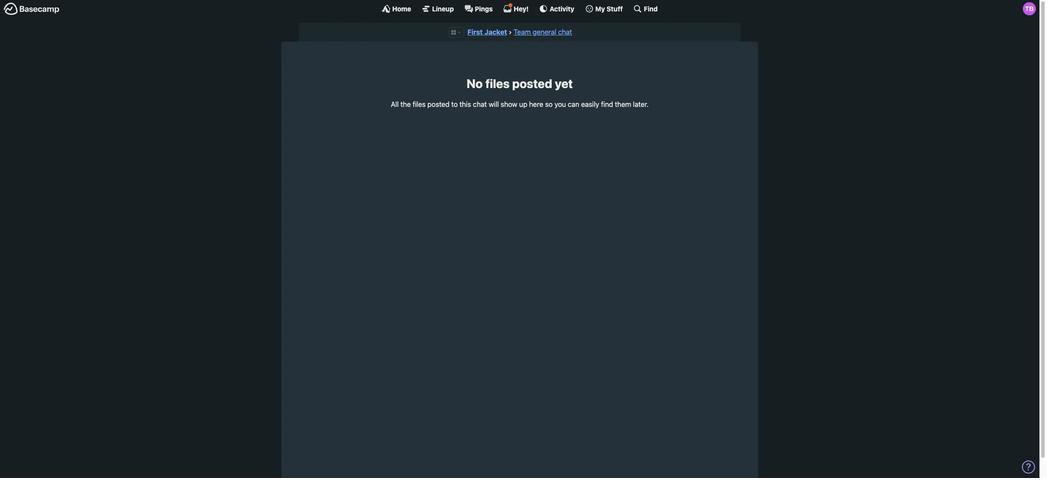 Task type: locate. For each thing, give the bounding box(es) containing it.
activity
[[550, 5, 574, 12]]

files
[[485, 76, 510, 91], [413, 101, 426, 108]]

pings
[[475, 5, 493, 12]]

posted up "here" at the top right of the page
[[512, 76, 552, 91]]

stuff
[[607, 5, 623, 12]]

posted
[[512, 76, 552, 91], [427, 101, 450, 108]]

home link
[[382, 4, 411, 13]]

this
[[460, 101, 471, 108]]

later.
[[633, 101, 649, 108]]

1 vertical spatial chat
[[473, 101, 487, 108]]

hey! button
[[503, 3, 529, 13]]

pings button
[[464, 4, 493, 13]]

my stuff button
[[585, 4, 623, 13]]

chat left the will
[[473, 101, 487, 108]]

0 horizontal spatial posted
[[427, 101, 450, 108]]

1 horizontal spatial posted
[[512, 76, 552, 91]]

1 vertical spatial files
[[413, 101, 426, 108]]

the
[[401, 101, 411, 108]]

files right 'the'
[[413, 101, 426, 108]]

show
[[501, 101, 517, 108]]

to
[[451, 101, 458, 108]]

lineup
[[432, 5, 454, 12]]

find
[[644, 5, 658, 12]]

find button
[[633, 4, 658, 13]]

easily
[[581, 101, 599, 108]]

first jacket link
[[467, 28, 507, 36]]

chat right general
[[558, 28, 572, 36]]

›
[[509, 28, 512, 36]]

0 horizontal spatial chat
[[473, 101, 487, 108]]

chat
[[558, 28, 572, 36], [473, 101, 487, 108]]

0 vertical spatial files
[[485, 76, 510, 91]]

find
[[601, 101, 613, 108]]

tyler black image
[[1023, 2, 1036, 15]]

yet
[[555, 76, 573, 91]]

you
[[554, 101, 566, 108]]

hey!
[[514, 5, 529, 12]]

jacket
[[484, 28, 507, 36]]

1 horizontal spatial chat
[[558, 28, 572, 36]]

1 vertical spatial posted
[[427, 101, 450, 108]]

files up the will
[[485, 76, 510, 91]]

0 horizontal spatial files
[[413, 101, 426, 108]]

lineup link
[[422, 4, 454, 13]]

them
[[615, 101, 631, 108]]

0 vertical spatial chat
[[558, 28, 572, 36]]

activity link
[[539, 4, 574, 13]]

all the files posted to this chat will show up here so you can easily find them later.
[[391, 101, 649, 108]]

here
[[529, 101, 543, 108]]

posted left to
[[427, 101, 450, 108]]



Task type: describe. For each thing, give the bounding box(es) containing it.
main element
[[0, 0, 1039, 17]]

1 horizontal spatial files
[[485, 76, 510, 91]]

my stuff
[[595, 5, 623, 12]]

first
[[467, 28, 483, 36]]

can
[[568, 101, 579, 108]]

will
[[489, 101, 499, 108]]

first jacket
[[467, 28, 507, 36]]

no
[[467, 76, 483, 91]]

up
[[519, 101, 527, 108]]

team
[[514, 28, 531, 36]]

0 vertical spatial posted
[[512, 76, 552, 91]]

so
[[545, 101, 553, 108]]

my
[[595, 5, 605, 12]]

› team general chat
[[509, 28, 572, 36]]

home
[[392, 5, 411, 12]]

team general chat link
[[514, 28, 572, 36]]

general
[[533, 28, 556, 36]]

all
[[391, 101, 399, 108]]

no files posted yet
[[467, 76, 573, 91]]

switch accounts image
[[4, 2, 60, 16]]



Task type: vqa. For each thing, say whether or not it's contained in the screenshot.
'at' on the left of page
no



